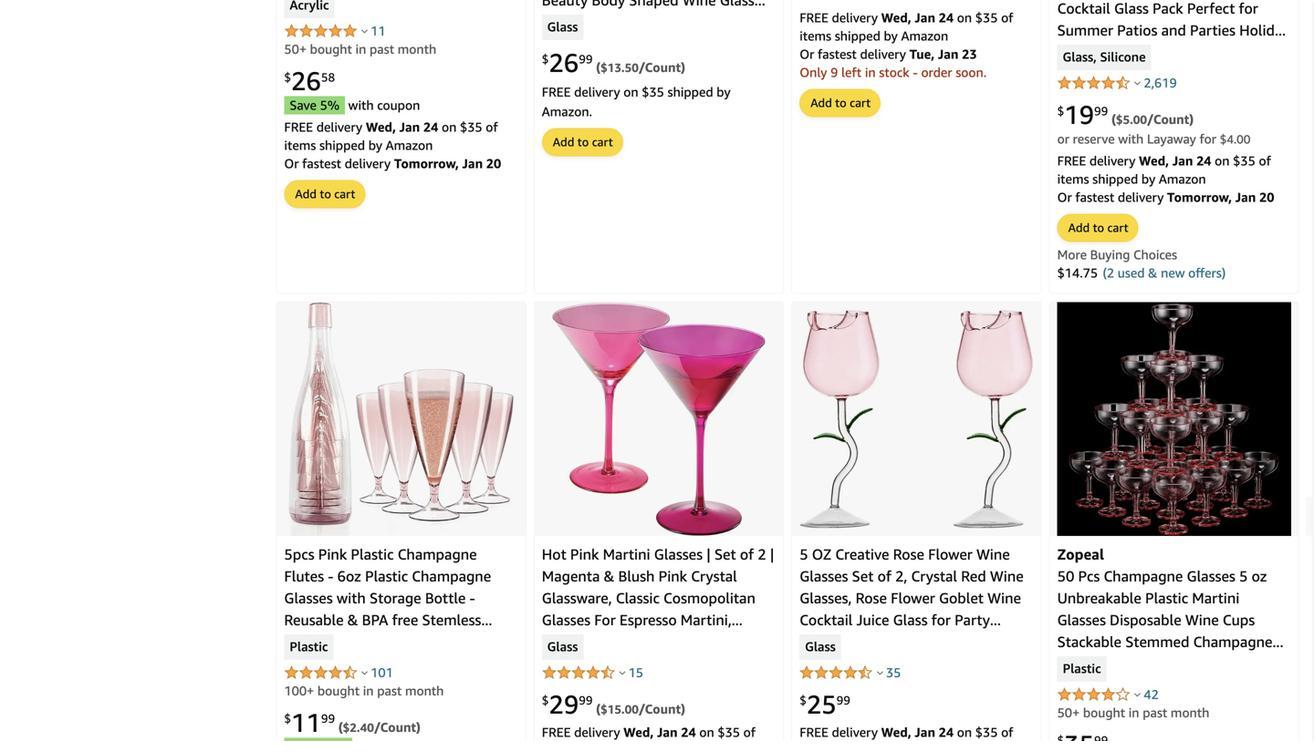 Task type: describe. For each thing, give the bounding box(es) containing it.
delivery up only 9 left in stock - order soon.
[[860, 47, 906, 62]]

on $35 of for 29
[[542, 725, 756, 742]]

delivery down $15.00
[[574, 725, 620, 741]]

2,619 link
[[1144, 75, 1177, 90]]

storage
[[370, 590, 421, 607]]

for inside 5 oz creative rose flower wine glasses set of 2, crystal red wine glasses, rose flower goblet wine cocktail juice glass for party wedding festival bar
[[931, 612, 951, 629]]

or fastest delivery tomorrow, jan 20 element for 26
[[284, 156, 501, 171]]

bottle
[[425, 590, 466, 607]]

delivery up or fastest delivery tue, jan 23
[[832, 10, 878, 25]]

plastic inside zopeal 50 pcs champagne glasses 5 oz unbreakable plastic martini glasses disposable wine cups stackable stemmed champagne coupe shatterproof party stem cups for wedding birthday bar margarita (pink)
[[1145, 590, 1188, 607]]

margarita
[[1057, 699, 1121, 717]]

manmaohe 5 oz creative rose flower wine glasses set of 2, crystal red wine glasses, rose flower goblet wine cocktail juice... image
[[800, 310, 1034, 529]]

crystal up cosmopolitan
[[691, 568, 737, 585]]

5pcs
[[284, 546, 314, 563]]

set inside 5 oz creative rose flower wine glasses set of 2, crystal red wine glasses, rose flower goblet wine cocktail juice glass for party wedding festival bar
[[852, 568, 874, 585]]

$35 inside free delivery on $35 shipped by amazon.
[[642, 84, 664, 99]]

glass, silicone
[[1063, 49, 1146, 66]]

$13.50
[[601, 61, 639, 75]]

bpa
[[362, 612, 388, 629]]

add to cart button down 9 on the right of page
[[801, 90, 880, 116]]

stackable
[[1057, 634, 1122, 651]]

weddings,
[[360, 656, 429, 673]]

26 for $ 26 58
[[291, 66, 321, 96]]

or fastest delivery tue, jan 23
[[800, 47, 977, 62]]

0 vertical spatial flower
[[928, 546, 973, 563]]

with inside 5pcs pink plastic champagne flutes - 6oz plastic champagne glasses with storage bottle - reusable & bpa free stemless champagne flutes plastic - ideal for parties, weddings, birthdays
[[337, 590, 366, 607]]

for inside $ 19 99 ( $5.00 /count) or reserve with layaway for $4.00
[[1200, 131, 1216, 147]]

$ for $ 19 99 ( $5.00 /count) or reserve with layaway for $4.00
[[1057, 104, 1064, 118]]

zopeal 50 pcs champagne glasses 5 oz unbreakable plastic martini glasses disposable wine cups stackable stemmed champagne coupe shatterproof party stem cups for wedding birthday bar margarita (pink)
[[1057, 546, 1273, 717]]

month for 11
[[405, 684, 444, 699]]

creative
[[835, 546, 889, 563]]

popover image for 11
[[361, 29, 368, 33]]

on $35 of items shipped by amazon for 26
[[284, 120, 498, 153]]

delivery up choices
[[1118, 190, 1164, 205]]

with inside $ 19 99 ( $5.00 /count) or reserve with layaway for $4.00
[[1118, 131, 1144, 147]]

with right "5%" at top left
[[348, 98, 374, 113]]

items for 19
[[1057, 172, 1089, 187]]

1 vertical spatial 11
[[291, 708, 321, 739]]

used
[[1118, 266, 1145, 281]]

58
[[321, 70, 335, 84]]

glassware,
[[542, 590, 612, 607]]

plastic down stemless at the bottom left of the page
[[411, 634, 454, 651]]

amazon for 26
[[386, 138, 433, 153]]

glass up $ 26 99 ( $13.50 /count)
[[547, 19, 578, 36]]

5%
[[320, 98, 339, 113]]

1 | from the left
[[707, 546, 711, 563]]

of inside hot pink martini glasses | set of 2 | magenta & blush pink crystal glassware, classic cosmopolitan glasses for espresso martini, cocktails, champagne, wine - classic coupes, crystal with stems (8 oz)
[[740, 546, 754, 563]]

delivery down save 5% with coupon
[[345, 156, 391, 171]]

free delivery wed, jan 24 on $35 of items shipped by amazon element for or fastest delivery tomorrow, jan 20 element for 19
[[1057, 153, 1271, 187]]

50
[[1057, 568, 1074, 585]]

$ 26 99 ( $13.50 /count)
[[542, 48, 685, 78]]

layaway
[[1147, 131, 1196, 147]]

29
[[549, 690, 579, 720]]

free inside free delivery on $35 shipped by amazon.
[[542, 84, 571, 99]]

25
[[807, 690, 837, 720]]

goblet
[[939, 590, 984, 607]]

free delivery wed, jan 24 down popover image
[[800, 725, 957, 741]]

/count) for 29
[[639, 702, 685, 717]]

add for add to cart button under "5%" at top left
[[295, 187, 317, 201]]

blush
[[618, 568, 655, 585]]

add to cart button down amazon.
[[543, 129, 622, 156]]

0 vertical spatial rose
[[893, 546, 924, 563]]

99 for 11
[[321, 712, 335, 727]]

party inside zopeal 50 pcs champagne glasses 5 oz unbreakable plastic martini glasses disposable wine cups stackable stemmed champagne coupe shatterproof party stem cups for wedding birthday bar margarita (pink)
[[1192, 656, 1228, 673]]

$ for $ 29 99 ( $15.00 /count)
[[542, 694, 549, 708]]

by for or fastest delivery tue, jan 23 element free delivery wed, jan 24 on $35 of items shipped by amazon element
[[884, 28, 898, 43]]

reserve
[[1073, 131, 1115, 147]]

(pink)
[[1125, 699, 1163, 717]]

birthdays
[[433, 656, 496, 673]]

35
[[886, 666, 901, 681]]

(8
[[542, 678, 555, 695]]

martini inside hot pink martini glasses | set of 2 | magenta & blush pink crystal glassware, classic cosmopolitan glasses for espresso martini, cocktails, champagne, wine - classic coupes, crystal with stems (8 oz)
[[603, 546, 650, 563]]

0 vertical spatial cups
[[1223, 612, 1255, 629]]

oz)
[[559, 678, 583, 695]]

free delivery wed, jan 24 for or fastest delivery tue, jan 23 element
[[800, 10, 957, 25]]

add for add to cart button underneath 9 on the right of page
[[811, 96, 832, 110]]

new
[[1161, 266, 1185, 281]]

$ 29 99 ( $15.00 /count)
[[542, 690, 685, 720]]

zonbaizey 5pcs pink plastic champagne flutes - 6oz plastic champagne glasses with storage bottle - reusable & bpa free ste... image
[[289, 303, 514, 537]]

$ 25 99
[[800, 690, 850, 720]]

35 link
[[886, 666, 901, 681]]

23
[[962, 47, 977, 62]]

or fastest delivery tomorrow, jan 20 for 26
[[284, 156, 501, 171]]

buying
[[1090, 247, 1130, 262]]

cosmopolitan
[[663, 590, 755, 607]]

5pcs pink plastic champagne flutes - 6oz plastic champagne glasses with storage bottle - reusable & bpa free stemless champagne flutes plastic - ideal for parties, weddings, birthdays
[[284, 546, 500, 673]]

magenta
[[542, 568, 600, 585]]

free delivery wed, jan 24 on $35 of items shipped by amazon element down $15.00
[[542, 725, 756, 742]]

19
[[1064, 100, 1094, 130]]

9
[[831, 65, 838, 80]]

only 9 left in stock - order soon.
[[800, 65, 987, 80]]

reusable
[[284, 612, 344, 629]]

free delivery wed, jan 24 down $15.00
[[542, 725, 699, 741]]

coupes,
[[590, 656, 642, 673]]

24 for or fastest delivery tomorrow, jan 20 element for 19
[[1196, 153, 1211, 168]]

free delivery wed, jan 24 for or fastest delivery tomorrow, jan 20 element for 19
[[1057, 153, 1215, 168]]

1 vertical spatial flower
[[891, 590, 935, 607]]

delivery down reserve
[[1090, 153, 1136, 168]]

unbreakable
[[1057, 590, 1141, 607]]

$2.40
[[343, 721, 374, 736]]

- left the 6oz
[[328, 568, 334, 585]]

wine inside zopeal 50 pcs champagne glasses 5 oz unbreakable plastic martini glasses disposable wine cups stackable stemmed champagne coupe shatterproof party stem cups for wedding birthday bar margarita (pink)
[[1185, 612, 1219, 629]]

crystal inside 5 oz creative rose flower wine glasses set of 2, crystal red wine glasses, rose flower goblet wine cocktail juice glass for party wedding festival bar
[[911, 568, 957, 585]]

past for 26
[[370, 42, 394, 57]]

to for add to cart button underneath 9 on the right of page
[[835, 96, 847, 110]]

& inside hot pink martini glasses | set of 2 | magenta & blush pink crystal glassware, classic cosmopolitan glasses for espresso martini, cocktails, champagne, wine - classic coupes, crystal with stems (8 oz)
[[604, 568, 614, 585]]

ideal
[[467, 634, 500, 651]]

stock
[[879, 65, 910, 80]]

( for 19
[[1111, 112, 1116, 127]]

2,
[[895, 568, 907, 585]]

popover image for 15
[[619, 671, 625, 676]]

zopeal
[[1057, 546, 1104, 563]]

pcs
[[1078, 568, 1100, 585]]

amazon.
[[542, 104, 592, 119]]

glass inside 5 oz creative rose flower wine glasses set of 2, crystal red wine glasses, rose flower goblet wine cocktail juice glass for party wedding festival bar
[[893, 612, 928, 629]]

silicone
[[1100, 49, 1146, 66]]

with inside hot pink martini glasses | set of 2 | magenta & blush pink crystal glassware, classic cosmopolitan glasses for espresso martini, cocktails, champagne, wine - classic coupes, crystal with stems (8 oz)
[[695, 656, 724, 673]]

fastest for 26
[[302, 156, 341, 171]]

amazon for 19
[[1159, 172, 1206, 187]]

add to cart for add to cart button underneath amazon.
[[553, 135, 613, 149]]

2 vertical spatial bought
[[1083, 706, 1125, 721]]

set inside hot pink martini glasses | set of 2 | magenta & blush pink crystal glassware, classic cosmopolitan glasses for espresso martini, cocktails, champagne, wine - classic coupes, crystal with stems (8 oz)
[[714, 546, 736, 563]]

free down 29
[[542, 725, 571, 741]]

2,619
[[1144, 75, 1177, 90]]

101
[[371, 666, 393, 681]]

items for 26
[[284, 138, 316, 153]]

more buying choices $14.75 (2 used & new offers)
[[1057, 247, 1226, 281]]

popover image for 42
[[1135, 693, 1141, 698]]

wine up red
[[976, 546, 1010, 563]]

red
[[961, 568, 986, 585]]

/count) for 19
[[1147, 112, 1194, 127]]

99 for 25
[[837, 694, 850, 708]]

shipped for 26's or fastest delivery tomorrow, jan 20 element's free delivery wed, jan 24 on $35 of items shipped by amazon element
[[319, 138, 365, 153]]

free delivery wed, jan 24 on $35 of items shipped by amazon element down 35
[[800, 725, 1013, 742]]

in for 11
[[355, 42, 366, 57]]

free down or
[[1057, 153, 1086, 168]]

martini inside zopeal 50 pcs champagne glasses 5 oz unbreakable plastic martini glasses disposable wine cups stackable stemmed champagne coupe shatterproof party stem cups for wedding birthday bar margarita (pink)
[[1192, 590, 1240, 607]]

hot pink martini glasses | set of 2 | magenta & blush pink crystal glassware, classic cosmopolitan glasses for espresso martini, cocktails, champagne, wine - classic coupes, crystal with stems (8 oz) link
[[542, 546, 774, 695]]

birthday
[[1179, 678, 1236, 695]]

stemmed
[[1125, 634, 1189, 651]]

50+ for 42
[[1057, 706, 1080, 721]]

plastic down reusable
[[290, 640, 328, 656]]

0 vertical spatial classic
[[616, 590, 660, 607]]

$ 26 58
[[284, 66, 335, 96]]

100+ bought in past month
[[284, 684, 444, 699]]

in for 42
[[1129, 706, 1139, 721]]

tue,
[[909, 47, 935, 62]]

more
[[1057, 247, 1087, 262]]

oz
[[812, 546, 831, 563]]

20 for 26
[[486, 156, 501, 171]]

delivery down "5%" at top left
[[316, 120, 362, 135]]

50 pcs champagne glasses 5 oz unbreakable plastic martini glasses disposable wine cups stackable stemmed champagne coupe shatterproof party stem cups for wedding birthday bar margarita (pink) link
[[1057, 568, 1284, 717]]

/count) for 26
[[639, 60, 685, 75]]

to for add to cart button over buying
[[1093, 221, 1104, 235]]

espresso
[[620, 612, 677, 629]]

champagne,
[[609, 634, 692, 651]]

$5.00
[[1116, 113, 1147, 127]]

( for 29
[[596, 702, 601, 717]]

wedding for festival
[[800, 634, 858, 651]]

free up only
[[800, 10, 828, 25]]

1 horizontal spatial on $35 of items shipped by amazon
[[800, 10, 1013, 43]]

15 link
[[628, 666, 643, 681]]

1 horizontal spatial items
[[800, 28, 831, 43]]

glasses up blush
[[654, 546, 703, 563]]

save
[[290, 98, 317, 113]]

$ 19 99 ( $5.00 /count) or reserve with layaway for $4.00
[[1057, 100, 1251, 147]]

left
[[841, 65, 862, 80]]

5 oz creative rose flower wine glasses set of 2, crystal red wine glasses, rose flower goblet wine cocktail juice glass for party wedding festival bar link
[[800, 546, 1024, 651]]

plastic down stackable
[[1063, 662, 1101, 678]]

( for 26
[[596, 60, 601, 75]]

add to cart for add to cart button underneath 9 on the right of page
[[811, 96, 871, 110]]

- inside hot pink martini glasses | set of 2 | magenta & blush pink crystal glassware, classic cosmopolitan glasses for espresso martini, cocktails, champagne, wine - classic coupes, crystal with stems (8 oz)
[[733, 634, 739, 651]]

add to cart button up buying
[[1058, 215, 1138, 241]]

free down save on the top left of the page
[[284, 120, 313, 135]]

glasses inside 5 oz creative rose flower wine glasses set of 2, crystal red wine glasses, rose flower goblet wine cocktail juice glass for party wedding festival bar
[[800, 568, 848, 585]]

cocktail
[[800, 612, 853, 629]]

& inside "more buying choices $14.75 (2 used & new offers)"
[[1148, 266, 1158, 281]]

popover image for 2,619
[[1135, 81, 1141, 85]]

glasses up cocktails,
[[542, 612, 590, 629]]

tomorrow, for 19
[[1167, 190, 1232, 205]]

24 for 26's or fastest delivery tomorrow, jan 20 element
[[423, 120, 438, 135]]



Task type: locate. For each thing, give the bounding box(es) containing it.
1 horizontal spatial cups
[[1223, 612, 1255, 629]]

2 on $35 of from the left
[[800, 725, 1013, 742]]

wed, down layaway
[[1139, 153, 1169, 168]]

wed, down the 35 link
[[881, 725, 911, 741]]

5pcs pink plastic champagne flutes - 6oz plastic champagne glasses with storage bottle - reusable & bpa free stemless champagne flutes plastic - ideal for parties, weddings, birthdays link
[[284, 546, 500, 673]]

1 vertical spatial 20
[[1259, 190, 1274, 205]]

0 horizontal spatial &
[[347, 612, 358, 629]]

0 vertical spatial or fastest delivery tomorrow, jan 20 element
[[284, 156, 501, 171]]

1 horizontal spatial or fastest delivery tomorrow, jan 20
[[1057, 190, 1274, 205]]

6oz
[[337, 568, 361, 585]]

add down only
[[811, 96, 832, 110]]

to down amazon.
[[577, 135, 589, 149]]

1 horizontal spatial set
[[852, 568, 874, 585]]

11 down 100+
[[291, 708, 321, 739]]

cart for add to cart button underneath 9 on the right of page
[[850, 96, 871, 110]]

5 inside zopeal 50 pcs champagne glasses 5 oz unbreakable plastic martini glasses disposable wine cups stackable stemmed champagne coupe shatterproof party stem cups for wedding birthday bar margarita (pink)
[[1239, 568, 1248, 585]]

cups
[[1223, 612, 1255, 629], [1057, 678, 1090, 695]]

popover image left 101
[[361, 671, 368, 676]]

1 horizontal spatial fastest
[[818, 47, 857, 62]]

tomorrow, for 26
[[394, 156, 459, 171]]

with left stems
[[695, 656, 724, 673]]

add for add to cart button underneath amazon.
[[553, 135, 574, 149]]

or fastest delivery tue, jan 23 element
[[800, 47, 977, 62]]

on $35 of items shipped by amazon up tue,
[[800, 10, 1013, 43]]

0 vertical spatial 50+
[[284, 42, 307, 57]]

( down 100+ bought in past month
[[338, 720, 343, 736]]

disposable
[[1110, 612, 1181, 629]]

party inside 5 oz creative rose flower wine glasses set of 2, crystal red wine glasses, rose flower goblet wine cocktail juice glass for party wedding festival bar
[[955, 612, 990, 629]]

$ for $ 26 58
[[284, 70, 291, 84]]

0 horizontal spatial fastest
[[302, 156, 341, 171]]

wedding inside zopeal 50 pcs champagne glasses 5 oz unbreakable plastic martini glasses disposable wine cups stackable stemmed champagne coupe shatterproof party stem cups for wedding birthday bar margarita (pink)
[[1117, 678, 1175, 695]]

$ for $ 11 99 ( $2.40 /count)
[[284, 712, 291, 727]]

1 vertical spatial 50+ bought in past month
[[1057, 706, 1210, 721]]

2 | from the left
[[770, 546, 774, 563]]

of inside 5 oz creative rose flower wine glasses set of 2, crystal red wine glasses, rose flower goblet wine cocktail juice glass for party wedding festival bar
[[877, 568, 891, 585]]

$ inside $ 25 99
[[800, 694, 807, 708]]

2 horizontal spatial on $35 of items shipped by amazon
[[1057, 153, 1271, 187]]

0 horizontal spatial cups
[[1057, 678, 1090, 695]]

martini,
[[681, 612, 732, 629]]

0 horizontal spatial flutes
[[284, 568, 324, 585]]

( inside $ 19 99 ( $5.00 /count) or reserve with layaway for $4.00
[[1111, 112, 1116, 127]]

1 horizontal spatial 50+
[[1057, 706, 1080, 721]]

in
[[355, 42, 366, 57], [865, 65, 876, 80], [363, 684, 374, 699], [1129, 706, 1139, 721]]

1 horizontal spatial 11
[[371, 23, 386, 38]]

|
[[707, 546, 711, 563], [770, 546, 774, 563]]

add down save on the top left of the page
[[295, 187, 317, 201]]

on $35 of
[[542, 725, 756, 742], [800, 725, 1013, 742]]

delivery down $ 25 99
[[832, 725, 878, 741]]

amazon up tue,
[[901, 28, 948, 43]]

bar right festival
[[916, 634, 938, 651]]

zopeal 50 pcs champagne glasses 5 oz unbreakable plastic martini glasses disposable wine cups stackable stemmed champagne ... image
[[1057, 303, 1291, 537]]

on inside free delivery on $35 shipped by amazon.
[[624, 84, 638, 99]]

15
[[628, 666, 643, 681]]

bought for 26
[[310, 42, 352, 57]]

1 horizontal spatial or
[[800, 47, 814, 62]]

99 inside the $ 29 99 ( $15.00 /count)
[[579, 694, 593, 708]]

wed, for 26's or fastest delivery tomorrow, jan 20 element
[[366, 120, 396, 135]]

99 inside $ 25 99
[[837, 694, 850, 708]]

plastic up disposable
[[1145, 590, 1188, 607]]

- right bottle on the left
[[470, 590, 475, 607]]

free delivery wed, jan 24 on $35 of items shipped by amazon element for or fastest delivery tue, jan 23 element
[[800, 10, 1013, 43]]

free delivery wed, jan 24 down save 5% with coupon
[[284, 120, 442, 135]]

amazon down coupon
[[386, 138, 433, 153]]

$14.75
[[1057, 266, 1098, 281]]

1 vertical spatial or fastest delivery tomorrow, jan 20
[[1057, 190, 1274, 205]]

1 vertical spatial or fastest delivery tomorrow, jan 20 element
[[1057, 190, 1274, 205]]

of
[[1001, 10, 1013, 25], [486, 120, 498, 135], [1259, 153, 1271, 168], [740, 546, 754, 563], [877, 568, 891, 585], [743, 725, 756, 741], [1001, 725, 1013, 741]]

1 vertical spatial &
[[604, 568, 614, 585]]

0 vertical spatial past
[[370, 42, 394, 57]]

1 vertical spatial fastest
[[302, 156, 341, 171]]

glass up oz)
[[547, 640, 578, 656]]

$ inside $ 11 99 ( $2.40 /count)
[[284, 712, 291, 727]]

coupe
[[1057, 656, 1099, 673]]

add to cart up buying
[[1068, 221, 1128, 235]]

2 horizontal spatial or
[[1057, 190, 1072, 205]]

5 left oz
[[1239, 568, 1248, 585]]

5 oz creative rose flower wine glasses set of 2, crystal red wine glasses, rose flower goblet wine cocktail juice glass for party wedding festival bar
[[800, 546, 1024, 651]]

add to cart button down "5%" at top left
[[285, 181, 364, 208]]

2 vertical spatial past
[[1143, 706, 1167, 721]]

choices
[[1133, 247, 1177, 262]]

bar inside 5 oz creative rose flower wine glasses set of 2, crystal red wine glasses, rose flower goblet wine cocktail juice glass for party wedding festival bar
[[916, 634, 938, 651]]

with down $5.00
[[1118, 131, 1144, 147]]

stem
[[1232, 656, 1266, 673]]

to down "5%" at top left
[[320, 187, 331, 201]]

in for 101
[[363, 684, 374, 699]]

1 vertical spatial cups
[[1057, 678, 1090, 695]]

wine
[[976, 546, 1010, 563], [990, 568, 1024, 585], [988, 590, 1021, 607], [1185, 612, 1219, 629], [695, 634, 729, 651]]

1 vertical spatial set
[[852, 568, 874, 585]]

by for free delivery wed, jan 24 on $35 of items shipped by amazon element corresponding to or fastest delivery tomorrow, jan 20 element for 19
[[1142, 172, 1155, 187]]

0 horizontal spatial classic
[[542, 656, 586, 673]]

1 horizontal spatial bar
[[1239, 678, 1261, 695]]

hot pink martini glasses | set of 2 | magenta & blush pink crystal glassware, classic cosmopolitan glasses for espresso ma... image
[[552, 303, 766, 537]]

cart for add to cart button over buying
[[1107, 221, 1128, 235]]

0 horizontal spatial on $35 of items shipped by amazon
[[284, 120, 498, 153]]

popover image
[[877, 671, 883, 676]]

popover image left 2,619
[[1135, 81, 1141, 85]]

glasses up stackable
[[1057, 612, 1106, 629]]

set down creative at the right of the page
[[852, 568, 874, 585]]

plastic up the 6oz
[[351, 546, 394, 563]]

bought for 11
[[317, 684, 360, 699]]

99 for 29
[[579, 694, 593, 708]]

11 up coupon
[[371, 23, 386, 38]]

1 horizontal spatial party
[[1192, 656, 1228, 673]]

pink up magenta at the left bottom of the page
[[570, 546, 599, 563]]

101 link
[[371, 666, 393, 681]]

& down choices
[[1148, 266, 1158, 281]]

cart
[[850, 96, 871, 110], [592, 135, 613, 149], [334, 187, 355, 201], [1107, 221, 1128, 235]]

soon.
[[956, 65, 987, 80]]

2 vertical spatial fastest
[[1075, 190, 1114, 205]]

& left blush
[[604, 568, 614, 585]]

wed, down coupon
[[366, 120, 396, 135]]

crystal
[[691, 568, 737, 585], [911, 568, 957, 585], [645, 656, 691, 673]]

wed,
[[881, 10, 911, 25], [366, 120, 396, 135], [1139, 153, 1169, 168], [624, 725, 654, 741], [881, 725, 911, 741]]

1 vertical spatial flutes
[[367, 634, 407, 651]]

glasses left oz
[[1187, 568, 1235, 585]]

glass down the cocktail
[[805, 640, 836, 656]]

20 for 19
[[1259, 190, 1274, 205]]

free delivery wed, jan 24 for 26's or fastest delivery tomorrow, jan 20 element
[[284, 120, 442, 135]]

0 vertical spatial party
[[955, 612, 990, 629]]

1 vertical spatial past
[[377, 684, 402, 699]]

0 horizontal spatial amazon
[[386, 138, 433, 153]]

50+ down coupe
[[1057, 706, 1080, 721]]

to up buying
[[1093, 221, 1104, 235]]

/count) up free delivery on $35 shipped by amazon.
[[639, 60, 685, 75]]

0 vertical spatial amazon
[[901, 28, 948, 43]]

free delivery wed, jan 24 on $35 of items shipped by amazon element
[[800, 10, 1013, 43], [284, 120, 498, 153], [1057, 153, 1271, 187], [542, 725, 756, 742], [800, 725, 1013, 742]]

0 horizontal spatial bar
[[916, 634, 938, 651]]

cart for add to cart button under "5%" at top left
[[334, 187, 355, 201]]

wedding down shatterproof
[[1117, 678, 1175, 695]]

crystal right 2,
[[911, 568, 957, 585]]

add to cart
[[811, 96, 871, 110], [553, 135, 613, 149], [295, 187, 355, 201], [1068, 221, 1128, 235]]

to for add to cart button under "5%" at top left
[[320, 187, 331, 201]]

0 horizontal spatial or
[[284, 156, 299, 171]]

50+ bought in past month for 42
[[1057, 706, 1210, 721]]

pink for hot
[[570, 546, 599, 563]]

popover image
[[361, 29, 368, 33], [1135, 81, 1141, 85], [361, 671, 368, 676], [619, 671, 625, 676], [1135, 693, 1141, 698]]

/count) inside the $ 29 99 ( $15.00 /count)
[[639, 702, 685, 717]]

glasses,
[[800, 590, 852, 607]]

1 horizontal spatial pink
[[570, 546, 599, 563]]

hot
[[542, 546, 566, 563]]

popover image left 11 'link'
[[361, 29, 368, 33]]

wed, for or fastest delivery tomorrow, jan 20 element for 19
[[1139, 153, 1169, 168]]

add to cart button
[[801, 90, 880, 116], [543, 129, 622, 156], [285, 181, 364, 208], [1058, 215, 1138, 241]]

0 horizontal spatial 50+
[[284, 42, 307, 57]]

1 vertical spatial bar
[[1239, 678, 1261, 695]]

or for 26
[[284, 156, 299, 171]]

party
[[955, 612, 990, 629], [1192, 656, 1228, 673]]

( up free delivery on $35 shipped by amazon.
[[596, 60, 601, 75]]

parties,
[[307, 656, 357, 673]]

set left 2
[[714, 546, 736, 563]]

popover image left 15
[[619, 671, 625, 676]]

cart down amazon.
[[592, 135, 613, 149]]

2 vertical spatial on $35 of items shipped by amazon
[[1057, 153, 1271, 187]]

1 horizontal spatial tomorrow,
[[1167, 190, 1232, 205]]

stems
[[728, 656, 769, 673]]

& inside 5pcs pink plastic champagne flutes - 6oz plastic champagne glasses with storage bottle - reusable & bpa free stemless champagne flutes plastic - ideal for parties, weddings, birthdays
[[347, 612, 358, 629]]

$ for $ 26 99 ( $13.50 /count)
[[542, 52, 549, 66]]

on $35 of for 25
[[800, 725, 1013, 742]]

50+ bought in past month for 11
[[284, 42, 436, 57]]

wedding inside 5 oz creative rose flower wine glasses set of 2, crystal red wine glasses, rose flower goblet wine cocktail juice glass for party wedding festival bar
[[800, 634, 858, 651]]

1 vertical spatial 5
[[1239, 568, 1248, 585]]

1 horizontal spatial 5
[[1239, 568, 1248, 585]]

for inside 5pcs pink plastic champagne flutes - 6oz plastic champagne glasses with storage bottle - reusable & bpa free stemless champagne flutes plastic - ideal for parties, weddings, birthdays
[[284, 656, 304, 673]]

(
[[596, 60, 601, 75], [1111, 112, 1116, 127], [596, 702, 601, 717], [338, 720, 343, 736]]

delivery
[[832, 10, 878, 25], [860, 47, 906, 62], [574, 84, 620, 99], [316, 120, 362, 135], [1090, 153, 1136, 168], [345, 156, 391, 171], [1118, 190, 1164, 205], [574, 725, 620, 741], [832, 725, 878, 741]]

tomorrow,
[[394, 156, 459, 171], [1167, 190, 1232, 205]]

( inside $ 11 99 ( $2.40 /count)
[[338, 720, 343, 736]]

$35
[[975, 10, 998, 25], [642, 84, 664, 99], [460, 120, 482, 135], [1233, 153, 1256, 168], [718, 725, 740, 741], [975, 725, 998, 741]]

2 horizontal spatial pink
[[659, 568, 687, 585]]

50+ bought in past month down 42 'link'
[[1057, 706, 1210, 721]]

glasses
[[654, 546, 703, 563], [800, 568, 848, 585], [1187, 568, 1235, 585], [284, 590, 333, 607], [542, 612, 590, 629], [1057, 612, 1106, 629]]

$ for $ 25 99
[[800, 694, 807, 708]]

1 vertical spatial items
[[284, 138, 316, 153]]

(2
[[1103, 266, 1114, 281]]

( inside the $ 29 99 ( $15.00 /count)
[[596, 702, 601, 717]]

/count) inside $ 11 99 ( $2.40 /count)
[[374, 720, 421, 736]]

delivery inside free delivery on $35 shipped by amazon.
[[574, 84, 620, 99]]

2 horizontal spatial fastest
[[1075, 190, 1114, 205]]

0 vertical spatial items
[[800, 28, 831, 43]]

0 vertical spatial 20
[[486, 156, 501, 171]]

shipped inside free delivery on $35 shipped by amazon.
[[668, 84, 713, 99]]

glasses inside 5pcs pink plastic champagne flutes - 6oz plastic champagne glasses with storage bottle - reusable & bpa free stemless champagne flutes plastic - ideal for parties, weddings, birthdays
[[284, 590, 333, 607]]

- down tue,
[[913, 65, 918, 80]]

42 link
[[1144, 688, 1159, 703]]

for up 100+
[[284, 656, 304, 673]]

for
[[594, 612, 616, 629]]

1 horizontal spatial or fastest delivery tomorrow, jan 20 element
[[1057, 190, 1274, 205]]

wine up "stemmed"
[[1185, 612, 1219, 629]]

1 horizontal spatial 26
[[549, 48, 579, 78]]

with
[[348, 98, 374, 113], [1118, 131, 1144, 147], [337, 590, 366, 607], [695, 656, 724, 673]]

or fastest delivery tomorrow, jan 20 element
[[284, 156, 501, 171], [1057, 190, 1274, 205]]

11 link
[[371, 23, 386, 38]]

in right left
[[865, 65, 876, 80]]

0 horizontal spatial 26
[[291, 66, 321, 96]]

wed, for or fastest delivery tue, jan 23 element
[[881, 10, 911, 25]]

on $35 of items shipped by amazon
[[800, 10, 1013, 43], [284, 120, 498, 153], [1057, 153, 1271, 187]]

festival
[[862, 634, 912, 651]]

1 horizontal spatial amazon
[[901, 28, 948, 43]]

juice
[[856, 612, 889, 629]]

on $35 of down 35
[[800, 725, 1013, 742]]

0 horizontal spatial items
[[284, 138, 316, 153]]

0 horizontal spatial rose
[[856, 590, 887, 607]]

100+
[[284, 684, 314, 699]]

$ 11 99 ( $2.40 /count)
[[284, 708, 421, 739]]

1 vertical spatial martini
[[1192, 590, 1240, 607]]

$15.00
[[601, 703, 639, 717]]

bar for festival
[[916, 634, 938, 651]]

1 horizontal spatial classic
[[616, 590, 660, 607]]

fastest for 19
[[1075, 190, 1114, 205]]

0 vertical spatial &
[[1148, 266, 1158, 281]]

wedding for birthday
[[1117, 678, 1175, 695]]

items up only
[[800, 28, 831, 43]]

cart for add to cart button underneath amazon.
[[592, 135, 613, 149]]

0 vertical spatial wedding
[[800, 634, 858, 651]]

1 vertical spatial 50+
[[1057, 706, 1080, 721]]

( right 29
[[596, 702, 601, 717]]

wine right the goblet
[[988, 590, 1021, 607]]

1 vertical spatial rose
[[856, 590, 887, 607]]

0 horizontal spatial pink
[[318, 546, 347, 563]]

or
[[1057, 131, 1069, 147]]

by
[[884, 28, 898, 43], [717, 84, 731, 99], [368, 138, 382, 153], [1142, 172, 1155, 187]]

stemless
[[422, 612, 481, 629]]

0 vertical spatial flutes
[[284, 568, 324, 585]]

set
[[714, 546, 736, 563], [852, 568, 874, 585]]

0 horizontal spatial tomorrow,
[[394, 156, 459, 171]]

bar inside zopeal 50 pcs champagne glasses 5 oz unbreakable plastic martini glasses disposable wine cups stackable stemmed champagne coupe shatterproof party stem cups for wedding birthday bar margarita (pink)
[[1239, 678, 1261, 695]]

$4.00
[[1220, 132, 1251, 147]]

popover image left 42 'link'
[[1135, 693, 1141, 698]]

99 inside $ 11 99 ( $2.40 /count)
[[321, 712, 335, 727]]

shipped for free delivery wed, jan 24 on $35 of items shipped by amazon element corresponding to or fastest delivery tomorrow, jan 20 element for 19
[[1092, 172, 1138, 187]]

0 vertical spatial or fastest delivery tomorrow, jan 20
[[284, 156, 501, 171]]

/count) for 11
[[374, 720, 421, 736]]

0 vertical spatial 11
[[371, 23, 386, 38]]

shipped down reserve
[[1092, 172, 1138, 187]]

pink inside 5pcs pink plastic champagne flutes - 6oz plastic champagne glasses with storage bottle - reusable & bpa free stemless champagne flutes plastic - ideal for parties, weddings, birthdays
[[318, 546, 347, 563]]

add for add to cart button over buying
[[1068, 221, 1090, 235]]

1 horizontal spatial martini
[[1192, 590, 1240, 607]]

1 vertical spatial or
[[284, 156, 299, 171]]

99 for 26
[[579, 52, 593, 66]]

flower down 2,
[[891, 590, 935, 607]]

add up more
[[1068, 221, 1090, 235]]

oz
[[1252, 568, 1267, 585]]

shipped down $ 26 99 ( $13.50 /count)
[[668, 84, 713, 99]]

5 inside 5 oz creative rose flower wine glasses set of 2, crystal red wine glasses, rose flower goblet wine cocktail juice glass for party wedding festival bar
[[800, 546, 808, 563]]

by for 26's or fastest delivery tomorrow, jan 20 element's free delivery wed, jan 24 on $35 of items shipped by amazon element
[[368, 138, 382, 153]]

0 horizontal spatial party
[[955, 612, 990, 629]]

for
[[1200, 131, 1216, 147], [931, 612, 951, 629], [284, 656, 304, 673], [1093, 678, 1113, 695]]

$ down the cocktail
[[800, 694, 807, 708]]

0 horizontal spatial martini
[[603, 546, 650, 563]]

on $35 of items shipped by amazon down layaway
[[1057, 153, 1271, 187]]

(2 used & new offers) link
[[1103, 266, 1226, 281]]

cocktails,
[[542, 634, 605, 651]]

free delivery wed, jan 24 on $35 of items shipped by amazon element for 26's or fastest delivery tomorrow, jan 20 element
[[284, 120, 498, 153]]

by inside free delivery on $35 shipped by amazon.
[[717, 84, 731, 99]]

0 horizontal spatial or fastest delivery tomorrow, jan 20 element
[[284, 156, 501, 171]]

flower
[[928, 546, 973, 563], [891, 590, 935, 607]]

or for 19
[[1057, 190, 1072, 205]]

2 vertical spatial items
[[1057, 172, 1089, 187]]

/count) inside $ 26 99 ( $13.50 /count)
[[639, 60, 685, 75]]

classic down blush
[[616, 590, 660, 607]]

1 horizontal spatial flutes
[[367, 634, 407, 651]]

$ inside $ 26 58
[[284, 70, 291, 84]]

2
[[758, 546, 766, 563]]

1 horizontal spatial on $35 of
[[800, 725, 1013, 742]]

add to cart for add to cart button over buying
[[1068, 221, 1128, 235]]

free delivery wed, jan 24 on $35 of items shipped by amazon element down layaway
[[1057, 153, 1271, 187]]

or fastest delivery tomorrow, jan 20 for 19
[[1057, 190, 1274, 205]]

free delivery wed, jan 24 on $35 of items shipped by amazon element down coupon
[[284, 120, 498, 153]]

2 vertical spatial amazon
[[1159, 172, 1206, 187]]

free down 25
[[800, 725, 828, 741]]

glass
[[547, 19, 578, 36], [893, 612, 928, 629], [547, 640, 578, 656], [805, 640, 836, 656]]

1 vertical spatial wedding
[[1117, 678, 1175, 695]]

past for 11
[[377, 684, 402, 699]]

on $35 of down $15.00
[[542, 725, 756, 742]]

free delivery wed, jan 24 on $35 of items shipped by amazon element up tue,
[[800, 10, 1013, 43]]

shatterproof
[[1103, 656, 1189, 673]]

1 vertical spatial month
[[405, 684, 444, 699]]

2 vertical spatial month
[[1171, 706, 1210, 721]]

popover image for 101
[[361, 671, 368, 676]]

for inside zopeal 50 pcs champagne glasses 5 oz unbreakable plastic martini glasses disposable wine cups stackable stemmed champagne coupe shatterproof party stem cups for wedding birthday bar margarita (pink)
[[1093, 678, 1113, 695]]

2 vertical spatial or
[[1057, 190, 1072, 205]]

pink for 5pcs
[[318, 546, 347, 563]]

free delivery wed, jan 24
[[800, 10, 957, 25], [284, 120, 442, 135], [1057, 153, 1215, 168], [542, 725, 699, 741], [800, 725, 957, 741]]

- up birthdays
[[458, 634, 463, 651]]

99 inside $ 26 99 ( $13.50 /count)
[[579, 52, 593, 66]]

& left bpa
[[347, 612, 358, 629]]

/count) down 100+ bought in past month
[[374, 720, 421, 736]]

in down 101 "link"
[[363, 684, 374, 699]]

only
[[800, 65, 827, 80]]

1 vertical spatial tomorrow,
[[1167, 190, 1232, 205]]

| right 2
[[770, 546, 774, 563]]

0 vertical spatial on $35 of items shipped by amazon
[[800, 10, 1013, 43]]

0 vertical spatial set
[[714, 546, 736, 563]]

on $35 of items shipped by amazon for 19
[[1057, 153, 1271, 187]]

wine right red
[[990, 568, 1024, 585]]

wine inside hot pink martini glasses | set of 2 | magenta & blush pink crystal glassware, classic cosmopolitan glasses for espresso martini, cocktails, champagne, wine - classic coupes, crystal with stems (8 oz)
[[695, 634, 729, 651]]

shipped down "5%" at top left
[[319, 138, 365, 153]]

( inside $ 26 99 ( $13.50 /count)
[[596, 60, 601, 75]]

5 left the "oz"
[[800, 546, 808, 563]]

24 for or fastest delivery tue, jan 23 element
[[939, 10, 954, 25]]

free up amazon.
[[542, 84, 571, 99]]

0 horizontal spatial |
[[707, 546, 711, 563]]

$ inside $ 19 99 ( $5.00 /count) or reserve with layaway for $4.00
[[1057, 104, 1064, 118]]

2 horizontal spatial &
[[1148, 266, 1158, 281]]

99 inside $ 19 99 ( $5.00 /count) or reserve with layaway for $4.00
[[1094, 104, 1108, 118]]

1 horizontal spatial rose
[[893, 546, 924, 563]]

crystal down champagne,
[[645, 656, 691, 673]]

1 on $35 of from the left
[[542, 725, 756, 742]]

0 vertical spatial fastest
[[818, 47, 857, 62]]

coupon
[[377, 98, 420, 113]]

glass,
[[1063, 49, 1097, 66]]

0 vertical spatial or
[[800, 47, 814, 62]]

bought down parties, on the bottom left of page
[[317, 684, 360, 699]]

1 horizontal spatial |
[[770, 546, 774, 563]]

$ inside the $ 29 99 ( $15.00 /count)
[[542, 694, 549, 708]]

or up more
[[1057, 190, 1072, 205]]

add to cart for add to cart button under "5%" at top left
[[295, 187, 355, 201]]

wed, up or fastest delivery tue, jan 23 element
[[881, 10, 911, 25]]

to for add to cart button underneath amazon.
[[577, 135, 589, 149]]

0 vertical spatial 50+ bought in past month
[[284, 42, 436, 57]]

-
[[913, 65, 918, 80], [328, 568, 334, 585], [470, 590, 475, 607], [458, 634, 463, 651], [733, 634, 739, 651]]

26 for $ 26 99 ( $13.50 /count)
[[549, 48, 579, 78]]

42
[[1144, 688, 1159, 703]]

wed, down $15.00
[[624, 725, 654, 741]]

$ inside $ 26 99 ( $13.50 /count)
[[542, 52, 549, 66]]

bar for birthday
[[1239, 678, 1261, 695]]

amazon
[[901, 28, 948, 43], [386, 138, 433, 153], [1159, 172, 1206, 187]]

( for 11
[[338, 720, 343, 736]]

/count) up layaway
[[1147, 112, 1194, 127]]

shipped for or fastest delivery tue, jan 23 element free delivery wed, jan 24 on $35 of items shipped by amazon element
[[835, 28, 880, 43]]

50+ bought in past month
[[284, 42, 436, 57], [1057, 706, 1210, 721]]

99 for 19
[[1094, 104, 1108, 118]]

month
[[398, 42, 436, 57], [405, 684, 444, 699], [1171, 706, 1210, 721]]

cups down coupe
[[1057, 678, 1090, 695]]

party up birthday
[[1192, 656, 1228, 673]]

or down save on the top left of the page
[[284, 156, 299, 171]]

champagne
[[398, 546, 477, 563], [412, 568, 491, 585], [1104, 568, 1183, 585], [284, 634, 363, 651], [1193, 634, 1273, 651]]

plastic up 'storage' at the bottom left of page
[[365, 568, 408, 585]]

50+ for 11
[[284, 42, 307, 57]]

/count) inside $ 19 99 ( $5.00 /count) or reserve with layaway for $4.00
[[1147, 112, 1194, 127]]

0 vertical spatial bar
[[916, 634, 938, 651]]

free delivery on $35 shipped by amazon.
[[542, 84, 731, 119]]

0 horizontal spatial 20
[[486, 156, 501, 171]]

or fastest delivery tomorrow, jan 20 element for 19
[[1057, 190, 1274, 205]]

24
[[939, 10, 954, 25], [423, 120, 438, 135], [1196, 153, 1211, 168], [681, 725, 696, 741], [939, 725, 954, 741]]

cart up buying
[[1107, 221, 1128, 235]]

0 horizontal spatial 50+ bought in past month
[[284, 42, 436, 57]]

month for 26
[[398, 42, 436, 57]]

0 horizontal spatial set
[[714, 546, 736, 563]]

month up coupon
[[398, 42, 436, 57]]

glass up festival
[[893, 612, 928, 629]]



Task type: vqa. For each thing, say whether or not it's contained in the screenshot.
'Swan' to the bottom
no



